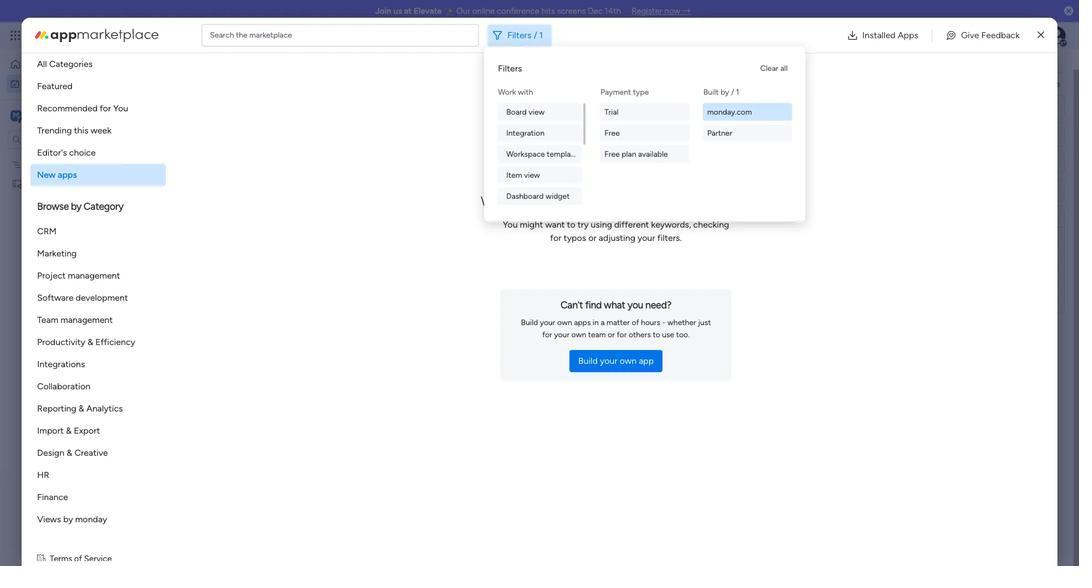 Task type: describe. For each thing, give the bounding box(es) containing it.
0 vertical spatial you
[[113, 103, 128, 114]]

work for my
[[37, 78, 54, 88]]

built
[[704, 88, 719, 97]]

first board group
[[871, 257, 1056, 295]]

to inside main content
[[1040, 79, 1047, 89]]

to inside you might want to try using different keywords, checking for typos or adjusting your filters.
[[567, 219, 576, 230]]

1 image
[[918, 23, 928, 35]]

free button
[[601, 124, 690, 142]]

free for free plan available
[[605, 149, 620, 159]]

your up checking
[[681, 193, 707, 209]]

your down can't at bottom right
[[555, 330, 570, 340]]

all categories
[[37, 59, 93, 69]]

design & creative
[[37, 448, 108, 458]]

item view button
[[498, 166, 583, 184]]

monday.com
[[708, 107, 753, 117]]

my for my work
[[24, 78, 35, 88]]

workspace
[[47, 110, 91, 121]]

for up "week"
[[100, 103, 111, 114]]

analytics
[[87, 404, 123, 414]]

for left team
[[543, 330, 553, 340]]

give feedback button
[[937, 24, 1029, 46]]

give feedback
[[962, 30, 1021, 40]]

apps marketplace image
[[35, 29, 159, 42]]

editor's
[[37, 147, 67, 158]]

apps inside build your own apps in a matter of hours - whether just for your own team or for others to use too.
[[574, 318, 591, 328]]

feedback
[[982, 30, 1021, 40]]

with
[[518, 88, 533, 97]]

payment type
[[601, 88, 649, 97]]

the for choose
[[893, 79, 904, 89]]

1 vertical spatial first board
[[26, 179, 64, 188]]

the for search
[[236, 30, 248, 40]]

v2 info image
[[1048, 237, 1056, 248]]

reporting & analytics
[[37, 404, 123, 414]]

for down matter
[[617, 330, 627, 340]]

team
[[589, 330, 606, 340]]

see
[[194, 30, 207, 40]]

of inside terms of service link
[[74, 554, 82, 564]]

browse by category
[[37, 201, 124, 213]]

recommended for you
[[37, 103, 128, 114]]

team management
[[37, 315, 113, 325]]

build your own apps in a matter of hours - whether just for your own team or for others to use too.
[[521, 318, 712, 340]]

apps image
[[958, 30, 970, 41]]

item view
[[507, 170, 541, 180]]

/ inside popup button
[[534, 30, 538, 40]]

trending
[[37, 125, 72, 136]]

new apps
[[37, 170, 77, 180]]

might
[[520, 219, 543, 230]]

development
[[76, 293, 128, 303]]

own for build your own apps in a matter of hours - whether just for your own team or for others to use too.
[[558, 318, 573, 328]]

workspace selection element
[[11, 109, 93, 123]]

& for export
[[66, 426, 72, 436]]

search
[[210, 30, 234, 40]]

Search in workspace field
[[23, 133, 93, 146]]

of inside build your own apps in a matter of hours - whether just for your own team or for others to use too.
[[632, 318, 640, 328]]

filters for filters
[[498, 63, 522, 74]]

✨
[[444, 6, 455, 16]]

board inside board view button
[[507, 107, 527, 117]]

register now →
[[632, 6, 691, 16]]

people
[[980, 79, 1004, 89]]

all
[[781, 64, 788, 73]]

people
[[796, 138, 820, 147]]

design
[[37, 448, 64, 458]]

views
[[37, 514, 61, 525]]

trial
[[605, 107, 619, 117]]

workspace template button
[[498, 145, 583, 163]]

service
[[84, 554, 112, 564]]

productivity & efficiency
[[37, 337, 135, 348]]

keywords,
[[652, 219, 692, 230]]

a
[[601, 318, 605, 328]]

select product image
[[10, 30, 21, 41]]

plans
[[209, 30, 227, 40]]

software development
[[37, 293, 128, 303]]

we didn't find any apps matching your search.
[[481, 193, 752, 209]]

your inside you might want to try using different keywords, checking for typos or adjusting your filters.
[[638, 233, 656, 243]]

need?
[[646, 299, 672, 311]]

give
[[962, 30, 980, 40]]

built by / 1
[[704, 88, 740, 97]]

terms
[[50, 554, 72, 564]]

group
[[714, 138, 736, 147]]

1 vertical spatial monday
[[75, 514, 107, 525]]

1 vertical spatial /
[[732, 88, 735, 97]]

online
[[473, 6, 495, 16]]

integrations
[[37, 359, 85, 370]]

build for build your own app
[[579, 356, 598, 366]]

reporting
[[37, 404, 76, 414]]

project management
[[37, 271, 120, 281]]

us
[[394, 6, 402, 16]]

screens
[[557, 6, 586, 16]]

invite members image
[[934, 30, 945, 41]]

dapulse x slim image
[[1038, 29, 1045, 42]]

shareable board image
[[12, 178, 22, 189]]

by for browse
[[71, 201, 81, 213]]

view for board view
[[529, 107, 545, 117]]

or inside build your own apps in a matter of hours - whether just for your own team or for others to use too.
[[608, 330, 615, 340]]

choose the boards, columns and people you'd like to see
[[864, 79, 1061, 89]]

featured
[[37, 81, 73, 91]]

your left in
[[540, 318, 556, 328]]

& for efficiency
[[88, 337, 93, 348]]

→
[[683, 6, 691, 16]]

by for views
[[63, 514, 73, 525]]

board inside 'list box'
[[43, 179, 64, 188]]

try
[[578, 219, 589, 230]]

terms of use image
[[37, 553, 45, 566]]

editor's choice
[[37, 147, 96, 158]]

integration button
[[498, 124, 583, 142]]

marketplace
[[250, 30, 292, 40]]

integration
[[507, 128, 545, 138]]

choose
[[864, 79, 891, 89]]

my work button
[[7, 75, 119, 92]]

work for monday
[[90, 29, 110, 42]]

give feedback link
[[937, 24, 1029, 46]]

we
[[481, 193, 501, 209]]

app
[[639, 356, 654, 366]]

1 horizontal spatial first
[[567, 161, 582, 171]]

you'd
[[1006, 79, 1024, 89]]

see plans
[[194, 30, 227, 40]]

import
[[37, 426, 64, 436]]

too.
[[677, 330, 690, 340]]

terms of service
[[50, 554, 112, 564]]

0 vertical spatial monday
[[49, 29, 87, 42]]

& for analytics
[[79, 404, 84, 414]]

Filter dashboard by text search field
[[164, 89, 268, 106]]

you might want to try using different keywords, checking for typos or adjusting your filters.
[[503, 219, 730, 243]]

by for built
[[721, 88, 730, 97]]



Task type: locate. For each thing, give the bounding box(es) containing it.
this
[[74, 125, 88, 136]]

work down all
[[37, 78, 54, 88]]

first down "template"
[[567, 161, 582, 171]]

0 horizontal spatial of
[[74, 554, 82, 564]]

the
[[236, 30, 248, 40], [893, 79, 904, 89]]

free inside button
[[605, 149, 620, 159]]

search the marketplace
[[210, 30, 292, 40]]

1 horizontal spatial /
[[732, 88, 735, 97]]

0 horizontal spatial work
[[37, 78, 54, 88]]

your
[[681, 193, 707, 209], [638, 233, 656, 243], [540, 318, 556, 328], [555, 330, 570, 340], [600, 356, 618, 366]]

0 vertical spatial filters
[[508, 30, 532, 40]]

and
[[965, 79, 978, 89]]

monday up the service on the left bottom of page
[[75, 514, 107, 525]]

1 vertical spatial work
[[37, 78, 54, 88]]

home
[[26, 59, 47, 69]]

/ up monday.com
[[732, 88, 735, 97]]

-
[[663, 318, 666, 328]]

0 vertical spatial work
[[90, 29, 110, 42]]

2 vertical spatial management
[[61, 315, 113, 325]]

free for free
[[605, 128, 620, 138]]

clear all
[[761, 64, 788, 73]]

by right browse
[[71, 201, 81, 213]]

using
[[591, 219, 613, 230]]

item
[[507, 170, 523, 180]]

& for creative
[[67, 448, 72, 458]]

for
[[100, 103, 111, 114], [551, 233, 562, 243], [543, 330, 553, 340], [617, 330, 627, 340]]

apps left in
[[574, 318, 591, 328]]

inbox image
[[910, 30, 921, 41]]

0 vertical spatial the
[[236, 30, 248, 40]]

partner
[[708, 128, 733, 138]]

0 horizontal spatial first board
[[26, 179, 64, 188]]

1 horizontal spatial the
[[893, 79, 904, 89]]

your inside build your own app button
[[600, 356, 618, 366]]

the right search
[[236, 30, 248, 40]]

1 vertical spatial or
[[608, 330, 615, 340]]

&
[[88, 337, 93, 348], [79, 404, 84, 414], [66, 426, 72, 436], [67, 448, 72, 458]]

0 horizontal spatial the
[[236, 30, 248, 40]]

terms of service link
[[50, 553, 112, 566]]

views by monday
[[37, 514, 107, 525]]

clear all button
[[756, 60, 793, 78]]

1 vertical spatial 1
[[737, 88, 740, 97]]

first board
[[567, 161, 605, 171], [26, 179, 64, 188]]

build for build your own apps in a matter of hours - whether just for your own team or for others to use too.
[[521, 318, 538, 328]]

1 vertical spatial first
[[26, 179, 41, 188]]

my left board
[[26, 160, 37, 169]]

1 vertical spatial my
[[26, 160, 37, 169]]

1 up monday.com
[[737, 88, 740, 97]]

first board down "template"
[[567, 161, 605, 171]]

installed apps button
[[839, 24, 928, 46]]

view for item view
[[524, 170, 541, 180]]

can't
[[561, 299, 583, 311]]

no results image image
[[572, 89, 661, 176]]

of right terms
[[74, 554, 82, 564]]

trial button
[[601, 103, 690, 121]]

1 vertical spatial by
[[71, 201, 81, 213]]

adjusting
[[599, 233, 636, 243]]

join
[[375, 6, 392, 16]]

0 vertical spatial by
[[721, 88, 730, 97]]

own for build your own app
[[620, 356, 637, 366]]

1 vertical spatial own
[[572, 330, 587, 340]]

monday work management
[[49, 29, 172, 42]]

0 horizontal spatial find
[[540, 193, 563, 209]]

to inside build your own apps in a matter of hours - whether just for your own team or for others to use too.
[[653, 330, 661, 340]]

free plan available
[[605, 149, 668, 159]]

own left app
[[620, 356, 637, 366]]

you inside you might want to try using different keywords, checking for typos or adjusting your filters.
[[503, 219, 518, 230]]

view
[[529, 107, 545, 117], [524, 170, 541, 180]]

free left plan
[[605, 149, 620, 159]]

filters / 1
[[508, 30, 543, 40]]

now
[[665, 6, 681, 16]]

dashboard
[[507, 192, 544, 201]]

0 vertical spatial first
[[567, 161, 582, 171]]

0 vertical spatial to
[[1040, 79, 1047, 89]]

& up export
[[79, 404, 84, 414]]

0 vertical spatial own
[[558, 318, 573, 328]]

own left team
[[572, 330, 587, 340]]

& left efficiency
[[88, 337, 93, 348]]

or down using
[[589, 233, 597, 243]]

monday.com button
[[703, 103, 793, 121]]

2 vertical spatial by
[[63, 514, 73, 525]]

1 vertical spatial filters
[[498, 63, 522, 74]]

0 vertical spatial /
[[534, 30, 538, 40]]

notifications image
[[885, 30, 896, 41]]

1 vertical spatial management
[[68, 271, 120, 281]]

your down different
[[638, 233, 656, 243]]

view inside item view button
[[524, 170, 541, 180]]

filters inside popup button
[[508, 30, 532, 40]]

my down home
[[24, 78, 35, 88]]

view right item
[[524, 170, 541, 180]]

view up integration button
[[529, 107, 545, 117]]

board
[[507, 107, 527, 117], [607, 138, 627, 147], [584, 161, 605, 171], [43, 179, 64, 188]]

1 vertical spatial apps
[[590, 193, 619, 209]]

you right the workspace
[[113, 103, 128, 114]]

1 vertical spatial to
[[567, 219, 576, 230]]

build inside build your own apps in a matter of hours - whether just for your own team or for others to use too.
[[521, 318, 538, 328]]

to left try
[[567, 219, 576, 230]]

want
[[546, 219, 565, 230]]

1 vertical spatial find
[[586, 299, 602, 311]]

productivity
[[37, 337, 85, 348]]

all
[[37, 59, 47, 69]]

0 vertical spatial find
[[540, 193, 563, 209]]

filters for filters / 1
[[508, 30, 532, 40]]

my board
[[26, 160, 59, 169]]

0 vertical spatial my
[[24, 78, 35, 88]]

board down work with
[[507, 107, 527, 117]]

free plan available button
[[601, 145, 690, 163]]

my inside "button"
[[24, 78, 35, 88]]

work
[[498, 88, 516, 97]]

first board down my board
[[26, 179, 64, 188]]

apps up using
[[590, 193, 619, 209]]

1 vertical spatial view
[[524, 170, 541, 180]]

1 free from the top
[[605, 128, 620, 138]]

view inside board view button
[[529, 107, 545, 117]]

apps
[[898, 30, 919, 40]]

list box containing my board
[[0, 153, 141, 343]]

workspace image
[[11, 109, 22, 122]]

1 vertical spatial the
[[893, 79, 904, 89]]

home button
[[7, 55, 119, 73]]

0 vertical spatial free
[[605, 128, 620, 138]]

1 horizontal spatial or
[[608, 330, 615, 340]]

main content containing choose the boards, columns and people you'd like to see
[[147, 27, 1079, 567]]

1 inside popup button
[[540, 30, 543, 40]]

by right views
[[63, 514, 73, 525]]

0 vertical spatial of
[[632, 318, 640, 328]]

by right built
[[721, 88, 730, 97]]

to left use
[[653, 330, 661, 340]]

hits
[[542, 6, 555, 16]]

0 horizontal spatial or
[[589, 233, 597, 243]]

to right like
[[1040, 79, 1047, 89]]

1 horizontal spatial of
[[632, 318, 640, 328]]

software
[[37, 293, 74, 303]]

board
[[39, 160, 59, 169]]

work inside "button"
[[37, 78, 54, 88]]

list box
[[0, 153, 141, 343]]

1 vertical spatial free
[[605, 149, 620, 159]]

plan
[[622, 149, 637, 159]]

build inside build your own app button
[[579, 356, 598, 366]]

0 horizontal spatial /
[[534, 30, 538, 40]]

hours
[[641, 318, 661, 328]]

0 vertical spatial view
[[529, 107, 545, 117]]

like
[[1026, 79, 1038, 89]]

0 vertical spatial apps
[[58, 170, 77, 180]]

find up want
[[540, 193, 563, 209]]

management for project management
[[68, 271, 120, 281]]

apps right new
[[58, 170, 77, 180]]

main content
[[147, 27, 1079, 567]]

first right shareable board icon
[[26, 179, 41, 188]]

own inside button
[[620, 356, 637, 366]]

1 horizontal spatial 1
[[737, 88, 740, 97]]

filters down conference
[[508, 30, 532, 40]]

the inside main content
[[893, 79, 904, 89]]

0 horizontal spatial you
[[113, 103, 128, 114]]

& right design
[[67, 448, 72, 458]]

1 horizontal spatial find
[[586, 299, 602, 311]]

0 vertical spatial first board
[[567, 161, 605, 171]]

/ down conference
[[534, 30, 538, 40]]

free inside button
[[605, 128, 620, 138]]

1 vertical spatial of
[[74, 554, 82, 564]]

can't find what you need?
[[561, 299, 672, 311]]

clear
[[761, 64, 779, 73]]

0 vertical spatial management
[[112, 29, 172, 42]]

2 free from the top
[[605, 149, 620, 159]]

1 vertical spatial build
[[579, 356, 598, 366]]

installed apps
[[863, 30, 919, 40]]

jacob simon image
[[1049, 27, 1067, 44]]

0 vertical spatial 1
[[540, 30, 543, 40]]

own
[[558, 318, 573, 328], [572, 330, 587, 340], [620, 356, 637, 366]]

partner button
[[703, 124, 793, 142]]

2 vertical spatial apps
[[574, 318, 591, 328]]

2 vertical spatial to
[[653, 330, 661, 340]]

categories
[[49, 59, 93, 69]]

build your own app button
[[570, 350, 663, 372]]

your down team
[[600, 356, 618, 366]]

own down can't at bottom right
[[558, 318, 573, 328]]

monday up categories
[[49, 29, 87, 42]]

dashboard widget
[[507, 192, 570, 201]]

trending this week
[[37, 125, 112, 136]]

1 horizontal spatial you
[[503, 219, 518, 230]]

work
[[90, 29, 110, 42], [37, 78, 54, 88]]

the left the boards,
[[893, 79, 904, 89]]

build
[[521, 318, 538, 328], [579, 356, 598, 366]]

use
[[663, 330, 675, 340]]

filters up 'work'
[[498, 63, 522, 74]]

marketing
[[37, 248, 77, 259]]

2 horizontal spatial to
[[1040, 79, 1047, 89]]

board down board
[[43, 179, 64, 188]]

available
[[639, 149, 668, 159]]

board up any
[[584, 161, 605, 171]]

1 vertical spatial you
[[503, 219, 518, 230]]

conference
[[497, 6, 540, 16]]

board up plan
[[607, 138, 627, 147]]

1 horizontal spatial work
[[90, 29, 110, 42]]

0 vertical spatial build
[[521, 318, 538, 328]]

option
[[0, 155, 141, 157]]

columns
[[934, 79, 963, 89]]

monday
[[49, 29, 87, 42], [75, 514, 107, 525]]

register now → link
[[632, 6, 691, 16]]

for down want
[[551, 233, 562, 243]]

0 horizontal spatial build
[[521, 318, 538, 328]]

search everything image
[[986, 30, 997, 41]]

free down trial on the top right of page
[[605, 128, 620, 138]]

1 horizontal spatial build
[[579, 356, 598, 366]]

2 vertical spatial own
[[620, 356, 637, 366]]

management for team management
[[61, 315, 113, 325]]

1 horizontal spatial first board
[[567, 161, 605, 171]]

main workspace
[[26, 110, 91, 121]]

1 horizontal spatial to
[[653, 330, 661, 340]]

join us at elevate ✨ our online conference hits screens dec 14th
[[375, 6, 622, 16]]

installed
[[863, 30, 896, 40]]

import & export
[[37, 426, 100, 436]]

see plans button
[[179, 27, 232, 44]]

m
[[13, 111, 19, 120]]

or down matter
[[608, 330, 615, 340]]

my for my board
[[26, 160, 37, 169]]

for inside you might want to try using different keywords, checking for typos or adjusting your filters.
[[551, 233, 562, 243]]

0 vertical spatial or
[[589, 233, 597, 243]]

0 horizontal spatial to
[[567, 219, 576, 230]]

board inside first board link
[[584, 161, 605, 171]]

management
[[112, 29, 172, 42], [68, 271, 120, 281], [61, 315, 113, 325]]

of
[[632, 318, 640, 328], [74, 554, 82, 564]]

finance
[[37, 492, 68, 503]]

help image
[[1010, 30, 1021, 41]]

or inside you might want to try using different keywords, checking for typos or adjusting your filters.
[[589, 233, 597, 243]]

0 horizontal spatial 1
[[540, 30, 543, 40]]

& left export
[[66, 426, 72, 436]]

find up in
[[586, 299, 602, 311]]

first board link
[[565, 156, 668, 176]]

efficiency
[[95, 337, 135, 348]]

our
[[457, 6, 471, 16]]

you left might
[[503, 219, 518, 230]]

of up others
[[632, 318, 640, 328]]

payment
[[601, 88, 632, 97]]

1 down the hits
[[540, 30, 543, 40]]

0 horizontal spatial first
[[26, 179, 41, 188]]

elevate
[[414, 6, 442, 16]]

see
[[1049, 79, 1061, 89]]

to
[[1040, 79, 1047, 89], [567, 219, 576, 230], [653, 330, 661, 340]]

work up categories
[[90, 29, 110, 42]]



Task type: vqa. For each thing, say whether or not it's contained in the screenshot.
"Project Management"
yes



